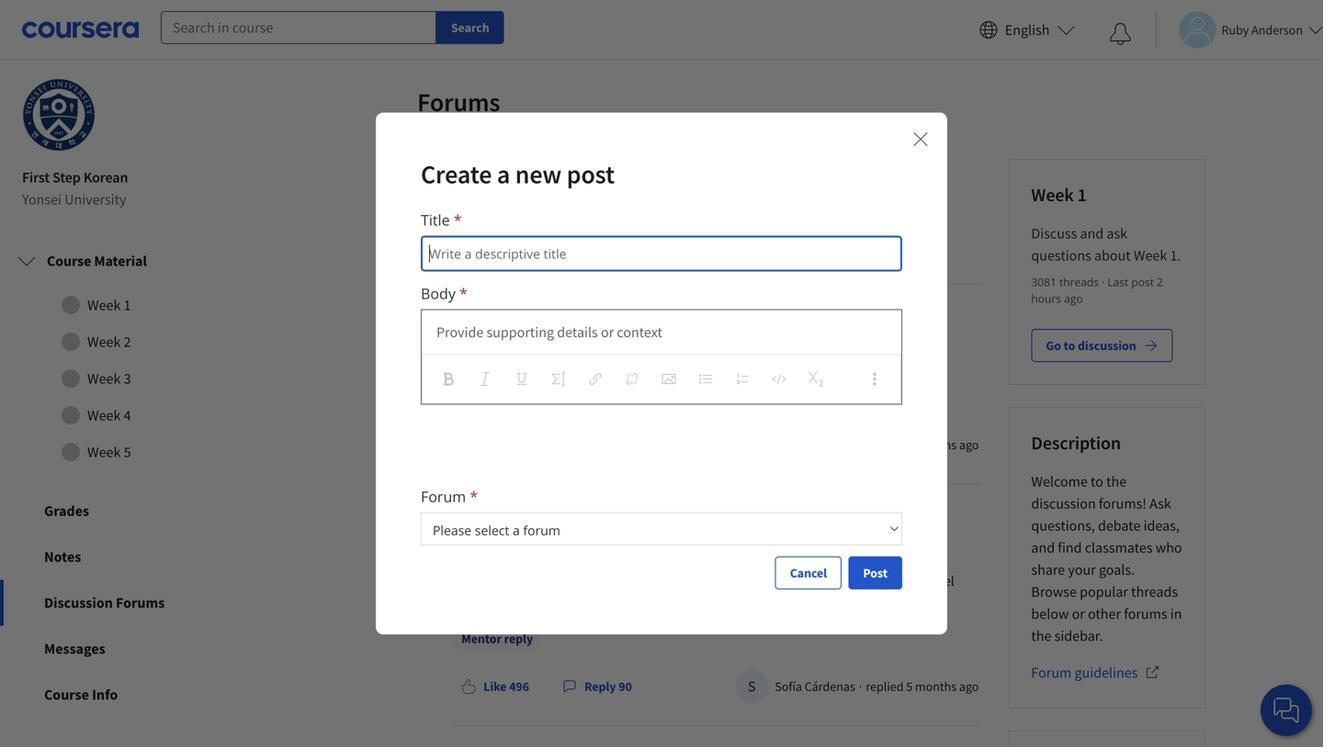 Task type: describe. For each thing, give the bounding box(es) containing it.
1 vertical spatial discussion
[[44, 594, 113, 612]]

hello
[[454, 372, 485, 389]]

create a new post
[[421, 158, 615, 190]]

post: important announcement (june 2020) element
[[454, 726, 979, 747]]

post inside last post 2 hours ago
[[1132, 274, 1154, 290]]

Search Input field
[[418, 160, 576, 192]]

4 for week
[[124, 406, 131, 425]]

forum guidelines link
[[1032, 664, 1160, 684]]

announcement
[[567, 333, 686, 356]]

posted
[[793, 394, 834, 411]]

sofía cárdenas
[[775, 678, 855, 695]]

important announcement (june 2020) link
[[484, 333, 780, 356]]

forum *
[[421, 487, 478, 506]]

search button for search in course text field
[[437, 11, 504, 44]]

in inside welcome to the discussion forums!             ask questions, debate ideas, and find classmates who share your goals. browse popular threads below or other forums in the sidebar.
[[1171, 605, 1182, 623]]

https://quizlet.com/15448...
[[709, 594, 873, 612]]

for inside below you will find the links to the quizlet vocabulary lists for this course. please feel free to use them to help you study!  week 1:  https://quizlet.com/15448...
[[802, 572, 818, 590]]

browse
[[1032, 583, 1077, 601]]

ask
[[1150, 494, 1172, 513]]

sofía
[[775, 678, 802, 695]]

0 vertical spatial for
[[535, 238, 554, 256]]

0 horizontal spatial week 1
[[87, 296, 131, 314]]

weekly
[[791, 372, 833, 389]]

vocabulary inside below you will find the links to the quizlet vocabulary lists for this course. please feel free to use them to help you study!  week 1:  https://quizlet.com/15448...
[[703, 572, 770, 590]]

them
[[518, 594, 550, 612]]

Body text field
[[437, 321, 887, 343]]

reply
[[504, 631, 533, 647]]

for inside hello everyone!  as you may have noticed,  the threads for weekly practice have been closed and new threads that say "(june 2020)" have been posted in their place...
[[772, 372, 789, 389]]

Search in course text field
[[161, 11, 437, 44]]

pinned forum post image for quizlet
[[454, 532, 476, 554]]

to left help
[[553, 594, 565, 612]]

the up forums!
[[1107, 472, 1127, 491]]

mentor reply
[[462, 631, 533, 647]]

1 horizontal spatial 1
[[486, 307, 492, 324]]

course info link
[[0, 672, 265, 718]]

· for · replied 5 months ago
[[859, 678, 862, 695]]

you up use
[[494, 572, 516, 590]]

material
[[94, 252, 147, 270]]

messages link
[[0, 626, 265, 672]]

description
[[1032, 432, 1121, 455]]

reply 90 link
[[555, 670, 639, 703]]

2 horizontal spatial week 1
[[1032, 183, 1087, 206]]

first
[[22, 168, 50, 187]]

· replied 5 months ago
[[859, 678, 979, 695]]

* for body *
[[460, 284, 468, 303]]

all forums link
[[417, 238, 483, 260]]

reply 90
[[585, 678, 632, 695]]

and inside "discuss and ask questions about week 1."
[[1080, 224, 1104, 243]]

quizlet inside below you will find the links to the quizlet vocabulary lists for this course. please feel free to use them to help you study!  week 1:  https://quizlet.com/15448...
[[659, 572, 700, 590]]

general discussion
[[454, 507, 556, 524]]

ideas,
[[1144, 517, 1180, 535]]

yonsei university image
[[22, 78, 96, 152]]

week down body *
[[454, 307, 483, 324]]

week 4
[[87, 406, 131, 425]]

week 3 link
[[17, 360, 247, 397]]

forum for forum *
[[421, 487, 466, 506]]

2020)"
[[688, 394, 727, 411]]

the down the below
[[1032, 627, 1052, 645]]

links
[[591, 572, 618, 590]]

important
[[484, 333, 563, 356]]

0 horizontal spatial have
[[620, 372, 648, 389]]

ago for hours
[[1064, 291, 1083, 306]]

course for course material
[[47, 252, 91, 270]]

new inside create a new post dialog
[[515, 158, 562, 190]]

1 horizontal spatial discussion
[[498, 507, 556, 524]]

lists inside below you will find the links to the quizlet vocabulary lists for this course. please feel free to use them to help you study!  week 1:  https://quizlet.com/15448...
[[772, 572, 799, 590]]

create a new post dialog
[[376, 113, 948, 635]]

1 vertical spatial ago
[[959, 437, 979, 453]]

may
[[591, 372, 617, 389]]

goals.
[[1099, 561, 1135, 579]]

forum for forum guidelines
[[1032, 664, 1072, 682]]

week 3
[[87, 369, 131, 388]]

1 months from the top
[[915, 437, 957, 453]]

title
[[421, 210, 450, 230]]

show notifications image
[[1110, 23, 1132, 45]]

english button
[[972, 0, 1083, 60]]

important announcement (june 2020)
[[484, 333, 780, 356]]

the inside hello everyone!  as you may have noticed,  the threads for weekly practice have been closed and new threads that say "(june 2020)" have been posted in their place...
[[702, 372, 721, 389]]

* for forum *
[[470, 487, 478, 506]]

grades
[[44, 502, 89, 520]]

post button
[[849, 556, 903, 590]]

or
[[1072, 605, 1085, 623]]

post inside dialog
[[567, 158, 615, 190]]

discussion forums
[[44, 594, 165, 612]]

search for search input field
[[598, 167, 637, 184]]

say
[[624, 394, 643, 411]]

body *
[[421, 284, 468, 303]]

create
[[421, 158, 492, 190]]

everyone!
[[488, 372, 547, 389]]

0 horizontal spatial been
[[761, 394, 791, 411]]

1:
[[696, 594, 707, 612]]

3081 threads
[[1032, 274, 1099, 290]]

cárdenas
[[805, 678, 855, 695]]

below
[[1032, 605, 1069, 623]]

2 horizontal spatial have
[[886, 372, 914, 389]]

s
[[748, 677, 756, 696]]

week 1 link
[[17, 287, 247, 324]]

find inside welcome to the discussion forums!             ask questions, debate ideas, and find classmates who share your goals. browse popular threads below or other forums in the sidebar.
[[1058, 539, 1082, 557]]

week 1 element
[[1032, 182, 1183, 208]]

close image
[[910, 128, 932, 150]]

your activity
[[599, 238, 674, 256]]

2 inside last post 2 hours ago
[[1157, 274, 1163, 290]]

who
[[1156, 539, 1182, 557]]

1 horizontal spatial 5
[[906, 678, 913, 695]]

feel
[[933, 572, 955, 590]]

noticed,
[[651, 372, 699, 389]]

activity
[[629, 238, 674, 256]]

reply
[[585, 678, 616, 695]]

welcome to the discussion forums!             ask questions, debate ideas, and find classmates who share your goals. browse popular threads below or other forums in the sidebar.
[[1032, 472, 1182, 645]]

0 horizontal spatial 1
[[124, 296, 131, 314]]

3
[[124, 369, 131, 388]]

mentor
[[462, 631, 502, 647]]

other
[[1088, 605, 1121, 623]]

their
[[851, 394, 879, 411]]

please
[[892, 572, 930, 590]]

hours
[[1032, 291, 1062, 306]]

about
[[1095, 246, 1131, 265]]

1 horizontal spatial week 1
[[454, 307, 492, 324]]

university
[[64, 190, 126, 209]]

discussion inside welcome to the discussion forums!             ask questions, debate ideas, and find classmates who share your goals. browse popular threads below or other forums in the sidebar.
[[1032, 494, 1096, 513]]

info
[[92, 686, 118, 704]]

discuss
[[1032, 224, 1077, 243]]

90
[[619, 678, 632, 695]]

will
[[518, 572, 539, 590]]

week 2
[[87, 333, 131, 351]]

to left use
[[480, 594, 492, 612]]

week up discuss at top
[[1032, 183, 1074, 206]]

"(june
[[646, 394, 686, 411]]



Task type: locate. For each thing, give the bounding box(es) containing it.
post
[[567, 158, 615, 190], [1132, 274, 1154, 290]]

forum
[[421, 487, 466, 506], [1032, 664, 1072, 682]]

grades link
[[0, 488, 265, 534]]

guidelines
[[1075, 664, 1138, 682]]

forums down title *
[[436, 238, 479, 256]]

forum inside forum guidelines "link"
[[1032, 664, 1072, 682]]

new right a
[[515, 158, 562, 190]]

threads
[[1060, 274, 1099, 290], [724, 372, 769, 389], [549, 394, 594, 411], [1132, 583, 1178, 601]]

study!
[[621, 594, 658, 612]]

1.
[[1170, 246, 1181, 265]]

title *
[[421, 210, 462, 230]]

1 horizontal spatial 4
[[906, 437, 913, 453]]

2 horizontal spatial for
[[802, 572, 818, 590]]

0 vertical spatial forums
[[436, 238, 479, 256]]

new inside hello everyone!  as you may have noticed,  the threads for weekly practice have been closed and new threads that say "(june 2020)" have been posted in their place...
[[521, 394, 546, 411]]

in left their
[[837, 394, 848, 411]]

1 horizontal spatial search button
[[584, 159, 651, 192]]

english
[[1005, 21, 1050, 39]]

1 vertical spatial in
[[1171, 605, 1182, 623]]

mentor reply element
[[454, 627, 541, 651]]

· right cárdenas
[[859, 678, 862, 695]]

and left ask
[[1080, 224, 1104, 243]]

* up general at the bottom left
[[470, 487, 478, 506]]

0 vertical spatial 4
[[124, 406, 131, 425]]

2 vertical spatial and
[[1032, 539, 1055, 557]]

have up place...
[[886, 372, 914, 389]]

course material button
[[3, 235, 262, 287]]

0 vertical spatial replied
[[866, 437, 904, 453]]

0 vertical spatial new
[[515, 158, 562, 190]]

1 vertical spatial 5
[[906, 678, 913, 695]]

4 for replied
[[906, 437, 913, 453]]

0 vertical spatial lists
[[634, 534, 670, 557]]

1 vertical spatial course
[[44, 686, 89, 704]]

quizlet up 1:
[[659, 572, 700, 590]]

0 vertical spatial search
[[451, 19, 490, 36]]

all
[[417, 238, 433, 256]]

3081
[[1032, 274, 1057, 290]]

0 vertical spatial forums
[[417, 86, 500, 118]]

and inside welcome to the discussion forums!             ask questions, debate ideas, and find classmates who share your goals. browse popular threads below or other forums in the sidebar.
[[1032, 539, 1055, 557]]

and down everyone!
[[496, 394, 518, 411]]

0 horizontal spatial and
[[496, 394, 518, 411]]

1 replied from the top
[[866, 437, 904, 453]]

forums!
[[1099, 494, 1147, 513]]

new down everyone!
[[521, 394, 546, 411]]

yonsei
[[22, 190, 62, 209]]

week left 3 at the left of the page
[[87, 369, 121, 388]]

a
[[497, 158, 510, 190]]

find right will
[[542, 572, 565, 590]]

this
[[821, 572, 843, 590]]

week 5
[[87, 443, 131, 461]]

0 horizontal spatial forums
[[116, 594, 165, 612]]

forums up create
[[417, 86, 500, 118]]

week inside "discuss and ask questions about week 1."
[[1134, 246, 1167, 265]]

discuss and ask questions about week 1.
[[1032, 224, 1181, 265]]

1 horizontal spatial for
[[772, 372, 789, 389]]

your activity link
[[599, 238, 678, 260]]

0 vertical spatial course
[[47, 252, 91, 270]]

1 horizontal spatial lists
[[772, 572, 799, 590]]

0 vertical spatial find
[[1058, 539, 1082, 557]]

1 vertical spatial post
[[1132, 274, 1154, 290]]

0 vertical spatial and
[[1080, 224, 1104, 243]]

help
[[568, 594, 594, 612]]

tab list
[[417, 222, 678, 283]]

messages
[[44, 640, 105, 658]]

place...
[[882, 394, 924, 411]]

1 vertical spatial vocabulary
[[703, 572, 770, 590]]

1 up "discuss and ask questions about week 1."
[[1078, 183, 1087, 206]]

ago for months
[[959, 678, 979, 695]]

· for ·
[[1099, 274, 1108, 290]]

you left "your"
[[556, 238, 580, 256]]

1 vertical spatial 4
[[906, 437, 913, 453]]

5
[[124, 443, 131, 461], [906, 678, 913, 695]]

pinned forum post image down general at the bottom left
[[454, 532, 476, 554]]

threads down as
[[549, 394, 594, 411]]

1 vertical spatial ·
[[859, 678, 862, 695]]

discussion forums link
[[0, 580, 265, 626]]

1 vertical spatial search button
[[584, 159, 651, 192]]

course material
[[47, 252, 147, 270]]

1 horizontal spatial forums
[[1124, 605, 1168, 623]]

course for course info
[[44, 686, 89, 704]]

week 1 down body *
[[454, 307, 492, 324]]

0 horizontal spatial 4
[[124, 406, 131, 425]]

welcome
[[1032, 472, 1088, 491]]

1 horizontal spatial 2
[[1157, 274, 1163, 290]]

0 horizontal spatial forum
[[421, 487, 466, 506]]

1 horizontal spatial ·
[[1099, 274, 1108, 290]]

2 vertical spatial for
[[802, 572, 818, 590]]

1 horizontal spatial quizlet
[[659, 572, 700, 590]]

replied right cárdenas
[[866, 678, 904, 695]]

replied down place...
[[866, 437, 904, 453]]

notes
[[44, 548, 81, 566]]

week left 1:
[[661, 594, 693, 612]]

in down who
[[1171, 605, 1182, 623]]

2 right last
[[1157, 274, 1163, 290]]

1 vertical spatial quizlet
[[659, 572, 700, 590]]

0 horizontal spatial ·
[[859, 678, 862, 695]]

forums
[[417, 86, 500, 118], [116, 594, 165, 612]]

posts for you link
[[498, 238, 584, 256]]

discussion inside button
[[1078, 337, 1137, 354]]

0 horizontal spatial 5
[[124, 443, 131, 461]]

course inside "course info" link
[[44, 686, 89, 704]]

notes link
[[0, 534, 265, 580]]

4 down 3 at the left of the page
[[124, 406, 131, 425]]

1 vertical spatial lists
[[772, 572, 799, 590]]

1 vertical spatial forums
[[116, 594, 165, 612]]

lists up study!
[[634, 534, 670, 557]]

discussion
[[1078, 337, 1137, 354], [1032, 494, 1096, 513]]

go to discussion
[[1046, 337, 1137, 354]]

quizlet
[[484, 534, 539, 557], [659, 572, 700, 590]]

1 up week 2 link
[[124, 296, 131, 314]]

week 1 up discuss at top
[[1032, 183, 1087, 206]]

0 vertical spatial search button
[[437, 11, 504, 44]]

ago
[[1064, 291, 1083, 306], [959, 437, 979, 453], [959, 678, 979, 695]]

week 5 link
[[17, 434, 247, 471]]

1 horizontal spatial forums
[[417, 86, 500, 118]]

2 pinned forum post image from the top
[[454, 532, 476, 554]]

Title field
[[421, 236, 903, 272]]

course left material
[[47, 252, 91, 270]]

0 vertical spatial been
[[917, 372, 947, 389]]

forum up general at the bottom left
[[421, 487, 466, 506]]

to inside welcome to the discussion forums!             ask questions, debate ideas, and find classmates who share your goals. browse popular threads below or other forums in the sidebar.
[[1091, 472, 1104, 491]]

1 vertical spatial 2
[[124, 333, 131, 351]]

0 vertical spatial 2
[[1157, 274, 1163, 290]]

1 vertical spatial new
[[521, 394, 546, 411]]

for left this
[[802, 572, 818, 590]]

your
[[599, 238, 626, 256]]

0 horizontal spatial vocabulary
[[543, 534, 631, 557]]

1 up important at the top
[[486, 307, 492, 324]]

* for title *
[[454, 210, 462, 230]]

forum down sidebar.
[[1032, 664, 1072, 682]]

1 horizontal spatial search
[[598, 167, 637, 184]]

pinned forum post image for important
[[454, 332, 476, 354]]

week 1
[[1032, 183, 1087, 206], [87, 296, 131, 314], [454, 307, 492, 324]]

popular
[[1080, 583, 1129, 601]]

pinned forum post image
[[454, 332, 476, 354], [454, 532, 476, 554]]

questions
[[1032, 246, 1092, 265]]

search button for search input field
[[584, 159, 651, 192]]

free
[[454, 594, 477, 612]]

like 496
[[484, 678, 529, 695]]

and inside hello everyone!  as you may have noticed,  the threads for weekly practice have been closed and new threads that say "(june 2020)" have been posted in their place...
[[496, 394, 518, 411]]

hello everyone!  as you may have noticed,  the threads for weekly practice have been closed and new threads that say "(june 2020)" have been posted in their place...
[[454, 372, 947, 411]]

1 vertical spatial been
[[761, 394, 791, 411]]

for left weekly
[[772, 372, 789, 389]]

vocabulary up 'links'
[[543, 534, 631, 557]]

1 vertical spatial forum
[[1032, 664, 1072, 682]]

have up say
[[620, 372, 648, 389]]

0 vertical spatial pinned forum post image
[[454, 332, 476, 354]]

thumbs up image
[[462, 679, 476, 694]]

been up place...
[[917, 372, 947, 389]]

week
[[1032, 183, 1074, 206], [1134, 246, 1167, 265], [87, 296, 121, 314], [454, 307, 483, 324], [87, 333, 121, 351], [87, 369, 121, 388], [87, 406, 121, 425], [87, 443, 121, 461], [661, 594, 693, 612]]

5 down week 4 link
[[124, 443, 131, 461]]

496
[[509, 678, 529, 695]]

replied 4 months ago
[[866, 437, 979, 453]]

week inside "link"
[[87, 369, 121, 388]]

course.
[[846, 572, 889, 590]]

1 vertical spatial discussion
[[1032, 494, 1096, 513]]

* right title
[[454, 210, 462, 230]]

1 horizontal spatial and
[[1032, 539, 1055, 557]]

help center image
[[1276, 699, 1298, 721]]

0 horizontal spatial for
[[535, 238, 554, 256]]

the up "2020)""
[[702, 372, 721, 389]]

have right "2020)""
[[730, 394, 758, 411]]

1 vertical spatial pinned forum post image
[[454, 532, 476, 554]]

0 vertical spatial forum
[[421, 487, 466, 506]]

2 vertical spatial ago
[[959, 678, 979, 695]]

to up forums!
[[1091, 472, 1104, 491]]

go
[[1046, 337, 1061, 354]]

quizlet down general discussion
[[484, 534, 539, 557]]

1 vertical spatial for
[[772, 372, 789, 389]]

week down week 4
[[87, 443, 121, 461]]

pinned forum post image up hello
[[454, 332, 476, 354]]

0 vertical spatial quizlet
[[484, 534, 539, 557]]

in inside hello everyone!  as you may have noticed,  the threads for weekly practice have been closed and new threads that say "(june 2020)" have been posted in their place...
[[837, 394, 848, 411]]

post right last
[[1132, 274, 1154, 290]]

week inside below you will find the links to the quizlet vocabulary lists for this course. please feel free to use them to help you study!  week 1:  https://quizlet.com/15448...
[[661, 594, 693, 612]]

forums inside welcome to the discussion forums!             ask questions, debate ideas, and find classmates who share your goals. browse popular threads below or other forums in the sidebar.
[[1124, 605, 1168, 623]]

use
[[495, 594, 516, 612]]

threads inside welcome to the discussion forums!             ask questions, debate ideas, and find classmates who share your goals. browse popular threads below or other forums in the sidebar.
[[1132, 583, 1178, 601]]

0 horizontal spatial discussion
[[44, 594, 113, 612]]

coursera image
[[22, 15, 139, 44]]

4 inside week 4 link
[[124, 406, 131, 425]]

below you will find the links to the quizlet vocabulary lists for this course. please feel free to use them to help you study!  week 1:  https://quizlet.com/15448...
[[454, 572, 955, 612]]

course inside 'course material' dropdown button
[[47, 252, 91, 270]]

the up help
[[568, 572, 588, 590]]

and up share
[[1032, 539, 1055, 557]]

your
[[1068, 561, 1096, 579]]

search for search in course text field
[[451, 19, 490, 36]]

0 horizontal spatial 2
[[124, 333, 131, 351]]

1 horizontal spatial post
[[1132, 274, 1154, 290]]

course left info
[[44, 686, 89, 704]]

tab list containing all forums
[[417, 222, 678, 283]]

you inside hello everyone!  as you may have noticed,  the threads for weekly practice have been closed and new threads that say "(june 2020)" have been posted in their place...
[[567, 372, 589, 389]]

1 horizontal spatial forum
[[1032, 664, 1072, 682]]

2 horizontal spatial 1
[[1078, 183, 1087, 206]]

as
[[550, 372, 564, 389]]

all forums
[[417, 238, 479, 256]]

forum guidelines
[[1032, 664, 1138, 682]]

have
[[620, 372, 648, 389], [886, 372, 914, 389], [730, 394, 758, 411]]

that
[[597, 394, 621, 411]]

0 vertical spatial vocabulary
[[543, 534, 631, 557]]

week 4 link
[[17, 397, 247, 434]]

threads down 2020)
[[724, 372, 769, 389]]

threads down the questions
[[1060, 274, 1099, 290]]

post up "your"
[[567, 158, 615, 190]]

the up study!
[[636, 572, 656, 590]]

0 horizontal spatial find
[[542, 572, 565, 590]]

threads down the goals.
[[1132, 583, 1178, 601]]

cancel
[[790, 565, 827, 581]]

to inside button
[[1064, 337, 1076, 354]]

1
[[1078, 183, 1087, 206], [124, 296, 131, 314], [486, 307, 492, 324]]

week up 'week 3'
[[87, 333, 121, 351]]

vocabulary up 1:
[[703, 572, 770, 590]]

chat with us image
[[1272, 696, 1301, 725]]

0 vertical spatial ·
[[1099, 274, 1108, 290]]

1 pinned forum post image from the top
[[454, 332, 476, 354]]

0 horizontal spatial quizlet
[[484, 534, 539, 557]]

find inside below you will find the links to the quizlet vocabulary lists for this course. please feel free to use them to help you study!  week 1:  https://quizlet.com/15448...
[[542, 572, 565, 590]]

find down the questions,
[[1058, 539, 1082, 557]]

5 right cárdenas
[[906, 678, 913, 695]]

ago inside last post 2 hours ago
[[1064, 291, 1083, 306]]

posts
[[498, 238, 532, 256]]

1 vertical spatial forums
[[1124, 605, 1168, 623]]

0 vertical spatial discussion
[[498, 507, 556, 524]]

2 vertical spatial *
[[470, 487, 478, 506]]

· down about
[[1099, 274, 1108, 290]]

1 horizontal spatial been
[[917, 372, 947, 389]]

to right go
[[1064, 337, 1076, 354]]

replied
[[866, 437, 904, 453], [866, 678, 904, 695]]

to
[[1064, 337, 1076, 354], [1091, 472, 1104, 491], [621, 572, 633, 590], [480, 594, 492, 612], [553, 594, 565, 612]]

1 vertical spatial replied
[[866, 678, 904, 695]]

discussion right go
[[1078, 337, 1137, 354]]

0 horizontal spatial post
[[567, 158, 615, 190]]

0 vertical spatial *
[[454, 210, 462, 230]]

discussion right general at the bottom left
[[498, 507, 556, 524]]

1 horizontal spatial in
[[1171, 605, 1182, 623]]

week left 1.
[[1134, 246, 1167, 265]]

2 inside week 2 link
[[124, 333, 131, 351]]

* right the body at the top
[[460, 284, 468, 303]]

0 horizontal spatial search button
[[437, 11, 504, 44]]

week 1 up week 2
[[87, 296, 131, 314]]

course
[[47, 252, 91, 270], [44, 686, 89, 704]]

week up week 2
[[87, 296, 121, 314]]

like
[[484, 678, 507, 695]]

(june
[[689, 333, 733, 356]]

0 horizontal spatial forums
[[436, 238, 479, 256]]

1 vertical spatial months
[[915, 678, 957, 695]]

discussion up messages
[[44, 594, 113, 612]]

1 horizontal spatial have
[[730, 394, 758, 411]]

2 horizontal spatial and
[[1080, 224, 1104, 243]]

you right as
[[567, 372, 589, 389]]

week down 'week 3'
[[87, 406, 121, 425]]

0 horizontal spatial lists
[[634, 534, 670, 557]]

forums right other
[[1124, 605, 1168, 623]]

2 up 3 at the left of the page
[[124, 333, 131, 351]]

lists up https://quizlet.com/15448...
[[772, 572, 799, 590]]

1 horizontal spatial find
[[1058, 539, 1082, 557]]

for
[[535, 238, 554, 256], [772, 372, 789, 389], [802, 572, 818, 590]]

quizlet vocabulary lists
[[484, 534, 670, 557]]

0 vertical spatial months
[[915, 437, 957, 453]]

0 vertical spatial discussion
[[1078, 337, 1137, 354]]

for right the "posts" on the left top of page
[[535, 238, 554, 256]]

been left posted
[[761, 394, 791, 411]]

forum inside create a new post dialog
[[421, 487, 466, 506]]

share
[[1032, 561, 1065, 579]]

to right 'links'
[[621, 572, 633, 590]]

general
[[454, 507, 496, 524]]

debate
[[1098, 517, 1141, 535]]

months
[[915, 437, 957, 453], [915, 678, 957, 695]]

0 horizontal spatial in
[[837, 394, 848, 411]]

2 months from the top
[[915, 678, 957, 695]]

forums up messages link
[[116, 594, 165, 612]]

1 vertical spatial find
[[542, 572, 565, 590]]

discussion up the questions,
[[1032, 494, 1096, 513]]

like 496 button
[[454, 670, 537, 703]]

4 down place...
[[906, 437, 913, 453]]

2 replied from the top
[[866, 678, 904, 695]]

you down 'links'
[[597, 594, 619, 612]]

search
[[451, 19, 490, 36], [598, 167, 637, 184]]

1 vertical spatial *
[[460, 284, 468, 303]]

0 vertical spatial 5
[[124, 443, 131, 461]]

0 vertical spatial post
[[567, 158, 615, 190]]



Task type: vqa. For each thing, say whether or not it's contained in the screenshot.
4.8 (97.1k reviews)
no



